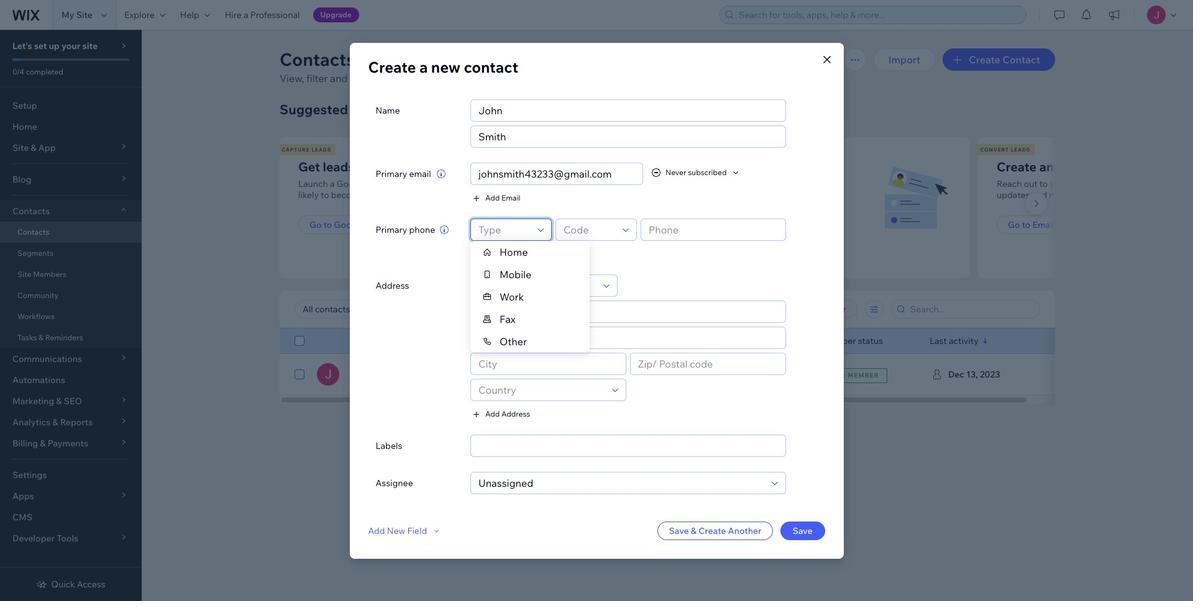 Task type: describe. For each thing, give the bounding box(es) containing it.
contact
[[1003, 53, 1041, 66]]

subscribers
[[1070, 178, 1118, 190]]

& for reminders
[[39, 333, 44, 343]]

phone
[[409, 224, 435, 235]]

create contact
[[969, 53, 1041, 66]]

csv
[[648, 190, 666, 201]]

create for create a new contact
[[368, 58, 416, 76]]

& for create
[[691, 526, 697, 537]]

manage
[[350, 72, 388, 85]]

home inside sidebar element
[[12, 121, 37, 132]]

13,
[[967, 369, 978, 380]]

to down updates
[[1023, 219, 1031, 231]]

list
[[761, 159, 779, 175]]

Street field
[[475, 301, 782, 322]]

google inside button
[[334, 219, 364, 231]]

explore
[[124, 9, 155, 21]]

a right of
[[420, 58, 428, 76]]

campaign inside create an email campaign reach out to your subscribers with newsletters, updates and more.
[[1092, 159, 1151, 175]]

quick access button
[[36, 579, 105, 591]]

save for save & create another
[[669, 526, 689, 537]]

suggested for you
[[280, 101, 395, 118]]

import button
[[874, 48, 936, 71]]

contacts inside 'contacts view, filter and manage all of your site's customers and leads.'
[[280, 48, 355, 70]]

address inside "button"
[[502, 410, 531, 419]]

0/4 completed
[[12, 67, 63, 76]]

create left another
[[699, 526, 726, 537]]

Search... field
[[907, 301, 1036, 318]]

for
[[351, 101, 369, 118]]

import for import contacts
[[659, 219, 687, 231]]

go to google ads button
[[298, 216, 393, 234]]

gmail
[[794, 178, 818, 190]]

professional
[[250, 9, 300, 21]]

capture leads
[[282, 147, 331, 153]]

2 type field from the top
[[475, 275, 600, 296]]

convert
[[981, 147, 1010, 153]]

site member
[[830, 371, 880, 380]]

a inside grow your contact list add contacts by importing them via gmail or a csv file.
[[831, 178, 835, 190]]

quick access
[[51, 579, 105, 591]]

save button
[[781, 522, 825, 541]]

ads inside button
[[366, 219, 382, 231]]

go to email marketing button
[[997, 216, 1110, 234]]

create an email campaign reach out to your subscribers with newsletters, updates and more.
[[997, 159, 1188, 201]]

add phone button
[[471, 248, 524, 260]]

to left target
[[428, 178, 437, 190]]

upgrade
[[321, 10, 352, 19]]

filter
[[826, 304, 847, 315]]

get
[[631, 147, 643, 153]]

your inside create an email campaign reach out to your subscribers with newsletters, updates and more.
[[1050, 178, 1068, 190]]

become
[[331, 190, 364, 201]]

james.peterson1902@gmail.com
[[497, 369, 632, 380]]

a right hire
[[244, 9, 248, 21]]

automations link
[[0, 370, 142, 391]]

1 vertical spatial google
[[337, 178, 367, 190]]

home link
[[0, 116, 142, 137]]

reach
[[997, 178, 1022, 190]]

contacts view, filter and manage all of your site's customers and leads.
[[280, 48, 562, 85]]

my
[[62, 9, 74, 21]]

go for get
[[310, 219, 322, 231]]

0 horizontal spatial address
[[376, 280, 409, 291]]

quick
[[51, 579, 75, 591]]

view,
[[280, 72, 304, 85]]

add email
[[486, 193, 521, 203]]

grow your contact list add contacts by importing them via gmail or a csv file.
[[648, 159, 835, 201]]

0 horizontal spatial email
[[409, 168, 431, 179]]

First name field
[[475, 100, 782, 121]]

Phone field
[[645, 219, 782, 240]]

0 vertical spatial ads
[[433, 159, 456, 175]]

community link
[[0, 285, 142, 307]]

grow
[[648, 159, 680, 175]]

home inside list box
[[500, 246, 528, 258]]

to inside create an email campaign reach out to your subscribers with newsletters, updates and more.
[[1040, 178, 1048, 190]]

tasks
[[17, 333, 37, 343]]

name
[[376, 105, 400, 116]]

Unsaved view field
[[299, 301, 386, 318]]

phone
[[502, 249, 524, 259]]

contacts button
[[0, 201, 142, 222]]

site members
[[17, 270, 67, 279]]

last
[[930, 336, 947, 347]]

contacts link
[[0, 222, 142, 243]]

never subscribed
[[666, 168, 727, 177]]

dec
[[949, 369, 965, 380]]

setup link
[[0, 95, 142, 116]]

go to email marketing
[[1008, 219, 1099, 231]]

Country field
[[475, 380, 609, 401]]

list box containing home
[[471, 241, 590, 353]]

out
[[1024, 178, 1038, 190]]

your inside 'contacts view, filter and manage all of your site's customers and leads.'
[[414, 72, 435, 85]]

contacts inside dropdown button
[[12, 206, 50, 217]]

Street line 2 (Optional) field
[[475, 327, 782, 348]]

or
[[820, 178, 829, 190]]

dec 13, 2023
[[949, 369, 1001, 380]]

leads for create
[[1011, 147, 1031, 153]]

importing
[[716, 178, 756, 190]]

leads
[[323, 159, 355, 175]]

add for add email
[[486, 193, 500, 203]]

your inside grow your contact list add contacts by importing them via gmail or a csv file.
[[683, 159, 710, 175]]

upgrade button
[[313, 7, 359, 22]]

reminders
[[45, 333, 83, 343]]

likely
[[298, 190, 319, 201]]

add new field button
[[368, 526, 442, 537]]

site's
[[437, 72, 460, 85]]

marketing
[[1057, 219, 1099, 231]]

filter button
[[803, 300, 858, 319]]

hire a professional
[[225, 9, 300, 21]]

add email button
[[471, 192, 521, 204]]

labels
[[376, 440, 402, 452]]

import contacts button
[[648, 216, 737, 234]]

suggested
[[280, 101, 348, 118]]

segments
[[17, 249, 53, 258]]

add address
[[486, 410, 531, 419]]

Email field
[[475, 163, 639, 184]]

0 vertical spatial google
[[386, 159, 430, 175]]

site for site members
[[17, 270, 31, 279]]

other
[[500, 335, 527, 348]]

sidebar element
[[0, 30, 142, 602]]

help button
[[173, 0, 217, 30]]

new
[[431, 58, 461, 76]]



Task type: vqa. For each thing, say whether or not it's contained in the screenshot.
LEADS.
yes



Task type: locate. For each thing, give the bounding box(es) containing it.
2 vertical spatial site
[[830, 371, 846, 380]]

never
[[666, 168, 687, 177]]

1 horizontal spatial contact
[[712, 159, 758, 175]]

with right leads
[[358, 159, 383, 175]]

site inside sidebar element
[[17, 270, 31, 279]]

2023
[[980, 369, 1001, 380]]

leads for get
[[312, 147, 331, 153]]

list
[[278, 137, 1194, 279]]

go
[[310, 219, 322, 231], [1008, 219, 1021, 231]]

of
[[402, 72, 412, 85]]

primary right leads
[[376, 168, 407, 179]]

1 vertical spatial import
[[659, 219, 687, 231]]

and
[[330, 72, 348, 85], [513, 72, 531, 85], [1032, 190, 1048, 201]]

0 horizontal spatial contact
[[464, 58, 519, 76]]

a down leads
[[330, 178, 335, 190]]

Zip/ Postal code field
[[635, 353, 782, 375]]

site members link
[[0, 264, 142, 285]]

a right the or
[[831, 178, 835, 190]]

let's
[[12, 40, 32, 52]]

new
[[387, 526, 406, 537]]

google
[[386, 159, 430, 175], [337, 178, 367, 190], [334, 219, 364, 231]]

address up unsaved view 'field'
[[376, 280, 409, 291]]

0 vertical spatial leads.
[[533, 72, 560, 85]]

campaign
[[1092, 159, 1151, 175], [386, 178, 427, 190]]

let's set up your site
[[12, 40, 98, 52]]

primary phone
[[376, 224, 435, 235]]

them
[[758, 178, 779, 190]]

automations
[[12, 375, 65, 386]]

add left "new" on the left bottom of the page
[[368, 526, 385, 537]]

add down country field
[[486, 410, 500, 419]]

1 vertical spatial email
[[1033, 219, 1055, 231]]

import for import
[[889, 53, 921, 66]]

1 horizontal spatial import
[[889, 53, 921, 66]]

by
[[704, 178, 714, 190]]

with right subscribers
[[1120, 178, 1137, 190]]

0 horizontal spatial go
[[310, 219, 322, 231]]

create up the reach
[[997, 159, 1037, 175]]

another
[[728, 526, 762, 537]]

contact inside grow your contact list add contacts by importing them via gmail or a csv file.
[[712, 159, 758, 175]]

1 vertical spatial home
[[500, 246, 528, 258]]

hire a professional link
[[217, 0, 307, 30]]

with inside create an email campaign reach out to your subscribers with newsletters, updates and more.
[[1120, 178, 1137, 190]]

1 horizontal spatial &
[[691, 526, 697, 537]]

status
[[858, 336, 883, 347]]

your right of
[[414, 72, 435, 85]]

contact
[[464, 58, 519, 76], [712, 159, 758, 175]]

1 save from the left
[[669, 526, 689, 537]]

0 horizontal spatial import
[[659, 219, 687, 231]]

home down setup
[[12, 121, 37, 132]]

email left "marketing"
[[1033, 219, 1055, 231]]

0/4
[[12, 67, 24, 76]]

your inside sidebar element
[[62, 40, 80, 52]]

0 vertical spatial site
[[76, 9, 93, 21]]

to down become
[[324, 219, 332, 231]]

1 primary from the top
[[376, 168, 407, 179]]

email inside list
[[1033, 219, 1055, 231]]

field
[[407, 526, 427, 537]]

2 vertical spatial google
[[334, 219, 364, 231]]

your right up
[[62, 40, 80, 52]]

home up mobile
[[500, 246, 528, 258]]

1 vertical spatial &
[[691, 526, 697, 537]]

email
[[1057, 159, 1089, 175], [409, 168, 431, 179]]

set
[[34, 40, 47, 52]]

get
[[298, 159, 320, 175]]

google down become
[[334, 219, 364, 231]]

0 vertical spatial import
[[889, 53, 921, 66]]

1 vertical spatial member
[[848, 371, 880, 380]]

&
[[39, 333, 44, 343], [691, 526, 697, 537]]

1 vertical spatial leads.
[[366, 190, 390, 201]]

activity
[[949, 336, 979, 347]]

cms link
[[0, 507, 142, 528]]

2 horizontal spatial site
[[830, 371, 846, 380]]

0 vertical spatial contact
[[464, 58, 519, 76]]

add inside grow your contact list add contacts by importing them via gmail or a csv file.
[[648, 178, 665, 190]]

1 horizontal spatial campaign
[[1092, 159, 1151, 175]]

assignee
[[376, 478, 413, 489]]

workflows link
[[0, 307, 142, 328]]

ads up target
[[433, 159, 456, 175]]

settings
[[12, 470, 47, 481]]

1 horizontal spatial and
[[513, 72, 531, 85]]

add new field
[[368, 526, 427, 537]]

primary email
[[376, 168, 431, 179]]

your up contacts
[[683, 159, 710, 175]]

create contact button
[[943, 48, 1056, 71]]

and inside create an email campaign reach out to your subscribers with newsletters, updates and more.
[[1032, 190, 1048, 201]]

type field down phone
[[475, 275, 600, 296]]

community
[[17, 291, 59, 300]]

create
[[969, 53, 1001, 66], [368, 58, 416, 76], [997, 159, 1037, 175], [699, 526, 726, 537]]

1 vertical spatial contact
[[712, 159, 758, 175]]

0 vertical spatial member
[[822, 336, 856, 347]]

primary for primary email
[[376, 168, 407, 179]]

2 vertical spatial ads
[[366, 219, 382, 231]]

list box
[[471, 241, 590, 353]]

import inside button
[[659, 219, 687, 231]]

leads up get
[[312, 147, 331, 153]]

site down member status on the bottom
[[830, 371, 846, 380]]

1 vertical spatial primary
[[376, 224, 407, 235]]

email right the an
[[1057, 159, 1089, 175]]

work
[[500, 291, 524, 303]]

& right tasks
[[39, 333, 44, 343]]

primary
[[376, 168, 407, 179], [376, 224, 407, 235]]

create up you
[[368, 58, 416, 76]]

Code field
[[560, 219, 619, 240]]

create inside create an email campaign reach out to your subscribers with newsletters, updates and more.
[[997, 159, 1037, 175]]

City field
[[475, 353, 622, 375]]

0 vertical spatial type field
[[475, 219, 534, 240]]

fax
[[500, 313, 516, 325]]

more.
[[1050, 190, 1073, 201]]

tasks & reminders
[[17, 333, 83, 343]]

add inside "button"
[[486, 410, 500, 419]]

your down the an
[[1050, 178, 1068, 190]]

address down country field
[[502, 410, 531, 419]]

site for site member
[[830, 371, 846, 380]]

launch
[[298, 178, 328, 190]]

go down "likely"
[[310, 219, 322, 231]]

campaign inside get leads with google ads launch a google ads campaign to target people likely to become leads.
[[386, 178, 427, 190]]

campaign up subscribers
[[1092, 159, 1151, 175]]

members
[[33, 270, 67, 279]]

None field
[[482, 436, 782, 457], [475, 473, 768, 494], [482, 436, 782, 457], [475, 473, 768, 494]]

create a new contact
[[368, 58, 519, 76]]

to right "likely"
[[321, 190, 329, 201]]

0 horizontal spatial home
[[12, 121, 37, 132]]

1 horizontal spatial home
[[500, 246, 528, 258]]

save inside 'button'
[[793, 526, 813, 537]]

0 vertical spatial email
[[502, 193, 521, 203]]

0 horizontal spatial site
[[17, 270, 31, 279]]

member left the "status"
[[822, 336, 856, 347]]

contact right site's at the left top
[[464, 58, 519, 76]]

add for add new field
[[368, 526, 385, 537]]

& inside button
[[691, 526, 697, 537]]

ads left phone
[[366, 219, 382, 231]]

save inside button
[[669, 526, 689, 537]]

1 vertical spatial with
[[1120, 178, 1137, 190]]

site
[[76, 9, 93, 21], [17, 270, 31, 279], [830, 371, 846, 380]]

add down grow
[[648, 178, 665, 190]]

add for add address
[[486, 410, 500, 419]]

customers
[[462, 72, 511, 85]]

type field up add phone
[[475, 219, 534, 240]]

subscribed
[[688, 168, 727, 177]]

create for create an email campaign reach out to your subscribers with newsletters, updates and more.
[[997, 159, 1037, 175]]

a inside get leads with google ads launch a google ads campaign to target people likely to become leads.
[[330, 178, 335, 190]]

import inside "button"
[[889, 53, 921, 66]]

email left target
[[409, 168, 431, 179]]

tasks & reminders link
[[0, 328, 142, 349]]

1 horizontal spatial leads.
[[533, 72, 560, 85]]

primary for primary phone
[[376, 224, 407, 235]]

more
[[645, 147, 663, 153]]

1 horizontal spatial go
[[1008, 219, 1021, 231]]

import down search for tools, apps, help & more... field
[[889, 53, 921, 66]]

leads. inside get leads with google ads launch a google ads campaign to target people likely to become leads.
[[366, 190, 390, 201]]

primary left phone
[[376, 224, 407, 235]]

address
[[376, 280, 409, 291], [502, 410, 531, 419]]

1 leads from the left
[[312, 147, 331, 153]]

Type field
[[475, 219, 534, 240], [475, 275, 600, 296]]

get leads with google ads launch a google ads campaign to target people likely to become leads.
[[298, 159, 494, 201]]

mobile
[[500, 268, 532, 281]]

site down segments
[[17, 270, 31, 279]]

you
[[372, 101, 395, 118]]

0 horizontal spatial with
[[358, 159, 383, 175]]

0 vertical spatial campaign
[[1092, 159, 1151, 175]]

1 vertical spatial ads
[[369, 178, 384, 190]]

1 horizontal spatial leads
[[1011, 147, 1031, 153]]

2 leads from the left
[[1011, 147, 1031, 153]]

2 go from the left
[[1008, 219, 1021, 231]]

1 horizontal spatial save
[[793, 526, 813, 537]]

leads. right become
[[366, 190, 390, 201]]

1 vertical spatial campaign
[[386, 178, 427, 190]]

contact up the importing
[[712, 159, 758, 175]]

Search for tools, apps, help & more... field
[[736, 6, 1023, 24]]

go to google ads
[[310, 219, 382, 231]]

0 vertical spatial primary
[[376, 168, 407, 179]]

1 horizontal spatial email
[[1057, 159, 1089, 175]]

0 vertical spatial address
[[376, 280, 409, 291]]

add for add phone
[[486, 249, 500, 259]]

updates
[[997, 190, 1030, 201]]

0 horizontal spatial leads.
[[366, 190, 390, 201]]

1 horizontal spatial site
[[76, 9, 93, 21]]

campaign left target
[[386, 178, 427, 190]]

1 horizontal spatial with
[[1120, 178, 1137, 190]]

import down file. in the top of the page
[[659, 219, 687, 231]]

1 vertical spatial type field
[[475, 275, 600, 296]]

capture
[[282, 147, 310, 153]]

last activity
[[930, 336, 979, 347]]

with inside get leads with google ads launch a google ads campaign to target people likely to become leads.
[[358, 159, 383, 175]]

filter
[[307, 72, 328, 85]]

go for create
[[1008, 219, 1021, 231]]

list containing get leads with google ads
[[278, 137, 1194, 279]]

save for save
[[793, 526, 813, 537]]

via
[[781, 178, 792, 190]]

add left phone
[[486, 249, 500, 259]]

1 vertical spatial address
[[502, 410, 531, 419]]

segments link
[[0, 243, 142, 264]]

google down "name"
[[386, 159, 430, 175]]

hire
[[225, 9, 242, 21]]

None checkbox
[[295, 334, 305, 349]]

and right filter
[[330, 72, 348, 85]]

completed
[[26, 67, 63, 76]]

member down the "status"
[[848, 371, 880, 380]]

0 horizontal spatial campaign
[[386, 178, 427, 190]]

add down 'people' at the top left of page
[[486, 193, 500, 203]]

contacts inside button
[[689, 219, 726, 231]]

1 vertical spatial site
[[17, 270, 31, 279]]

email down email field
[[502, 193, 521, 203]]

and left more.
[[1032, 190, 1048, 201]]

2 save from the left
[[793, 526, 813, 537]]

leads. right customers
[[533, 72, 560, 85]]

& inside sidebar element
[[39, 333, 44, 343]]

create for create contact
[[969, 53, 1001, 66]]

leads. inside 'contacts view, filter and manage all of your site's customers and leads.'
[[533, 72, 560, 85]]

1 type field from the top
[[475, 219, 534, 240]]

google down leads
[[337, 178, 367, 190]]

2 vertical spatial email
[[497, 336, 520, 347]]

1 horizontal spatial address
[[502, 410, 531, 419]]

email down fax
[[497, 336, 520, 347]]

Last name field
[[475, 126, 782, 147]]

member status
[[822, 336, 883, 347]]

workflows
[[17, 312, 55, 321]]

create left contact
[[969, 53, 1001, 66]]

import contacts
[[659, 219, 726, 231]]

1 go from the left
[[310, 219, 322, 231]]

site
[[82, 40, 98, 52]]

0 horizontal spatial and
[[330, 72, 348, 85]]

0 vertical spatial with
[[358, 159, 383, 175]]

ads right become
[[369, 178, 384, 190]]

leads right convert
[[1011, 147, 1031, 153]]

0 vertical spatial home
[[12, 121, 37, 132]]

james peterson image
[[317, 364, 339, 386]]

2 horizontal spatial and
[[1032, 190, 1048, 201]]

member
[[822, 336, 856, 347], [848, 371, 880, 380]]

0 horizontal spatial &
[[39, 333, 44, 343]]

2 primary from the top
[[376, 224, 407, 235]]

site right my
[[76, 9, 93, 21]]

go down updates
[[1008, 219, 1021, 231]]

None checkbox
[[295, 367, 305, 382]]

file.
[[668, 190, 682, 201]]

& left another
[[691, 526, 697, 537]]

0 horizontal spatial leads
[[312, 147, 331, 153]]

email inside create an email campaign reach out to your subscribers with newsletters, updates and more.
[[1057, 159, 1089, 175]]

0 horizontal spatial save
[[669, 526, 689, 537]]

get more contacts
[[631, 147, 697, 153]]

to right the out
[[1040, 178, 1048, 190]]

0 vertical spatial &
[[39, 333, 44, 343]]

newsletters,
[[1139, 178, 1188, 190]]

and right customers
[[513, 72, 531, 85]]

access
[[77, 579, 105, 591]]



